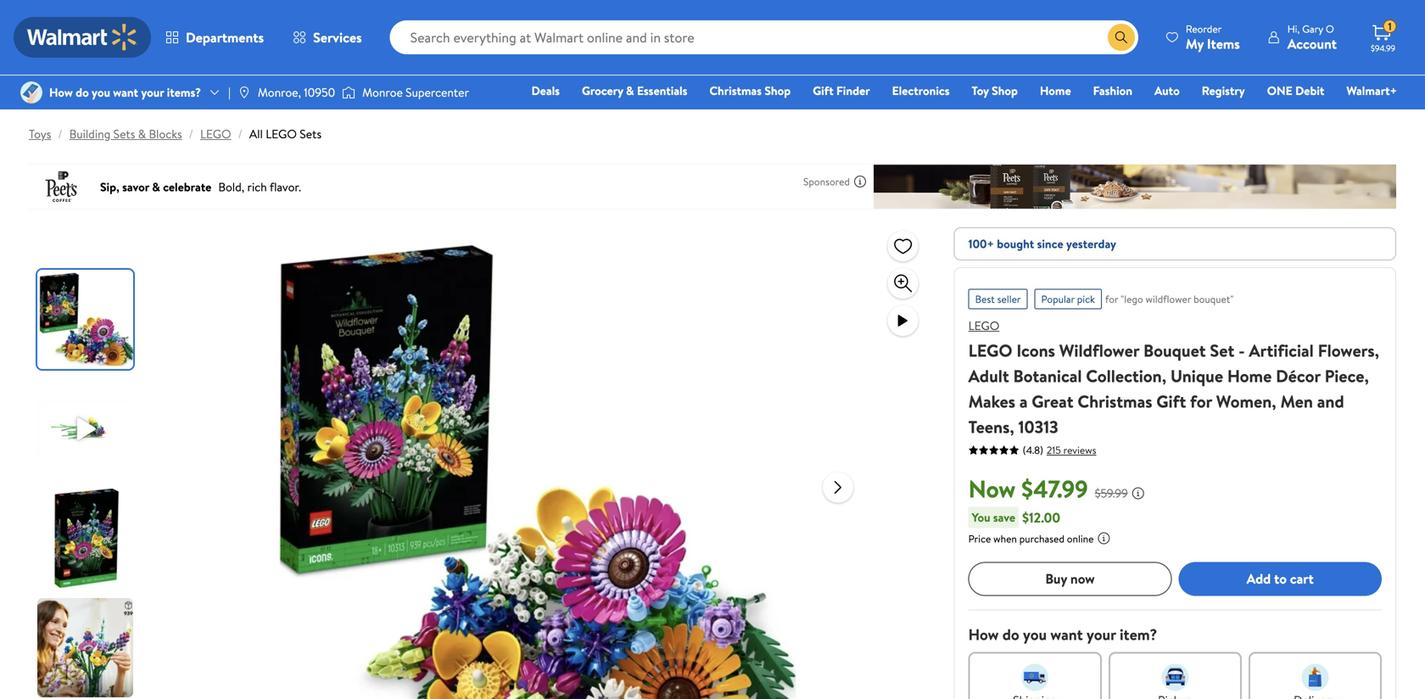 Task type: describe. For each thing, give the bounding box(es) containing it.
toys / building sets & blocks / lego / all lego sets
[[29, 126, 322, 142]]

 image for how do you want your items?
[[20, 81, 42, 104]]

$94.99
[[1371, 42, 1396, 54]]

services button
[[278, 17, 376, 58]]

for inside lego lego icons wildflower bouquet set - artificial flowers, adult botanical collection, unique home décor piece, makes a great christmas  gift for women, men and teens, 10313
[[1191, 389, 1213, 413]]

o
[[1326, 22, 1335, 36]]

bought
[[997, 235, 1035, 252]]

gift finder link
[[805, 81, 878, 100]]

yesterday
[[1067, 235, 1117, 252]]

1 / from the left
[[58, 126, 63, 142]]

Walmart Site-Wide search field
[[390, 20, 1139, 54]]

lego icons wildflower bouquet set - artificial flowers, adult botanical collection, unique home décor piece, makes a great christmas  gift for women, men and teens, 10313 - image 3 of 8 image
[[37, 489, 137, 588]]

walmart+
[[1347, 82, 1398, 99]]

0 horizontal spatial lego link
[[200, 126, 231, 142]]

2 / from the left
[[189, 126, 193, 142]]

now
[[1071, 569, 1095, 588]]

"lego
[[1121, 292, 1144, 306]]

purchased
[[1020, 531, 1065, 546]]

bouquet"
[[1194, 292, 1234, 306]]

price
[[969, 531, 991, 546]]

cart
[[1290, 569, 1314, 588]]

gift finder
[[813, 82, 870, 99]]

men
[[1281, 389, 1313, 413]]

ad disclaimer and feedback for skylinedisplayad image
[[854, 175, 867, 188]]

next media item image
[[828, 477, 848, 498]]

1 vertical spatial lego link
[[969, 317, 1000, 334]]

monroe supercenter
[[362, 84, 469, 101]]

you save $12.00
[[972, 508, 1061, 527]]

items
[[1207, 34, 1240, 53]]

building sets & blocks link
[[69, 126, 182, 142]]

gift inside lego lego icons wildflower bouquet set - artificial flowers, adult botanical collection, unique home décor piece, makes a great christmas  gift for women, men and teens, 10313
[[1157, 389, 1186, 413]]

all lego sets link
[[249, 126, 322, 142]]

since
[[1037, 235, 1064, 252]]

great
[[1032, 389, 1074, 413]]

collection,
[[1086, 364, 1167, 388]]

lego up adult
[[969, 339, 1013, 362]]

toy shop
[[972, 82, 1018, 99]]

reorder my items
[[1186, 22, 1240, 53]]

1 horizontal spatial &
[[626, 82, 634, 99]]

walmart image
[[27, 24, 137, 51]]

one debit link
[[1260, 81, 1332, 100]]

a
[[1020, 389, 1028, 413]]

lego lego icons wildflower bouquet set - artificial flowers, adult botanical collection, unique home décor piece, makes a great christmas  gift for women, men and teens, 10313
[[969, 317, 1380, 439]]

toys
[[29, 126, 51, 142]]

my
[[1186, 34, 1204, 53]]

item?
[[1120, 624, 1158, 645]]

lego icons wildflower bouquet set - artificial flowers, adult botanical collection, unique home décor piece, makes a great christmas  gift for women, men and teens, 10313 - image 1 of 8 image
[[37, 270, 137, 369]]

 image for monroe, 10950
[[237, 86, 251, 99]]

popular
[[1042, 292, 1075, 306]]

flowers,
[[1318, 339, 1380, 362]]

botanical
[[1014, 364, 1082, 388]]

(4.8) 215 reviews
[[1023, 443, 1097, 457]]

home link
[[1033, 81, 1079, 100]]

toy
[[972, 82, 989, 99]]

reviews
[[1064, 443, 1097, 457]]

toys link
[[29, 126, 51, 142]]

buy now button
[[969, 562, 1172, 596]]

search icon image
[[1115, 31, 1128, 44]]

monroe, 10950
[[258, 84, 335, 101]]

fashion
[[1093, 82, 1133, 99]]

2 sets from the left
[[300, 126, 322, 142]]

adult
[[969, 364, 1009, 388]]

intent image for delivery image
[[1302, 664, 1329, 691]]

and
[[1318, 389, 1345, 413]]

add
[[1247, 569, 1271, 588]]

now
[[969, 472, 1016, 505]]

pick
[[1077, 292, 1095, 306]]

electronics link
[[885, 81, 958, 100]]

100+ bought since yesterday
[[969, 235, 1117, 252]]

fashion link
[[1086, 81, 1140, 100]]

christmas inside lego lego icons wildflower bouquet set - artificial flowers, adult botanical collection, unique home décor piece, makes a great christmas  gift for women, men and teens, 10313
[[1078, 389, 1153, 413]]

sponsored
[[804, 174, 850, 189]]

items?
[[167, 84, 201, 101]]

account
[[1288, 34, 1337, 53]]

teens,
[[969, 415, 1015, 439]]

hi, gary o account
[[1288, 22, 1337, 53]]

lego icons wildflower bouquet set - artificial flowers, adult botanical collection, unique home décor piece, makes a great christmas  gift for women, men and teens, 10313 - image 4 of 8 image
[[37, 598, 137, 697]]

$47.99
[[1022, 472, 1088, 505]]

0 horizontal spatial &
[[138, 126, 146, 142]]

lego icons wildflower bouquet set - artificial flowers, adult botanical collection, unique home décor piece, makes a great christmas  gift for women, men and teens, 10313 image
[[266, 227, 809, 699]]

christmas shop
[[710, 82, 791, 99]]

do for how do you want your items?
[[76, 84, 89, 101]]

hi,
[[1288, 22, 1300, 36]]

price when purchased online
[[969, 531, 1094, 546]]

finder
[[837, 82, 870, 99]]

for "lego wildflower bouquet"
[[1106, 292, 1234, 306]]

departments
[[186, 28, 264, 47]]

auto link
[[1147, 81, 1188, 100]]

online
[[1067, 531, 1094, 546]]



Task type: vqa. For each thing, say whether or not it's contained in the screenshot.
Add button
no



Task type: locate. For each thing, give the bounding box(es) containing it.
0 vertical spatial christmas
[[710, 82, 762, 99]]

your left item?
[[1087, 624, 1116, 645]]

1 vertical spatial you
[[1023, 624, 1047, 645]]

add to favorites list, lego icons wildflower bouquet set - artificial flowers, adult botanical collection, unique home décor piece, makes a great christmas  gift for women, men and teens, 10313 image
[[893, 235, 914, 257]]

want up building sets & blocks link on the top
[[113, 84, 138, 101]]

unique
[[1171, 364, 1224, 388]]

for
[[1106, 292, 1119, 306], [1191, 389, 1213, 413]]

grocery & essentials link
[[574, 81, 695, 100]]

décor
[[1276, 364, 1321, 388]]

makes
[[969, 389, 1016, 413]]

lego link left all
[[200, 126, 231, 142]]

essentials
[[637, 82, 688, 99]]

artificial
[[1249, 339, 1314, 362]]

1 vertical spatial do
[[1003, 624, 1020, 645]]

1 vertical spatial how
[[969, 624, 999, 645]]

1 vertical spatial for
[[1191, 389, 1213, 413]]

one debit
[[1267, 82, 1325, 99]]

/ right toys link
[[58, 126, 63, 142]]

0 horizontal spatial for
[[1106, 292, 1119, 306]]

shop for toy shop
[[992, 82, 1018, 99]]

to
[[1274, 569, 1287, 588]]

blocks
[[149, 126, 182, 142]]

monroe
[[362, 84, 403, 101]]

0 horizontal spatial sets
[[113, 126, 135, 142]]

1 vertical spatial gift
[[1157, 389, 1186, 413]]

 image right |
[[237, 86, 251, 99]]

0 horizontal spatial do
[[76, 84, 89, 101]]

0 horizontal spatial shop
[[765, 82, 791, 99]]

walmart+ link
[[1339, 81, 1405, 100]]

1 horizontal spatial sets
[[300, 126, 322, 142]]

/ left all
[[238, 126, 243, 142]]

0 vertical spatial lego link
[[200, 126, 231, 142]]

1 horizontal spatial want
[[1051, 624, 1083, 645]]

|
[[228, 84, 231, 101]]

lego left all
[[200, 126, 231, 142]]

1 vertical spatial &
[[138, 126, 146, 142]]

-
[[1239, 339, 1245, 362]]

& right grocery
[[626, 82, 634, 99]]

christmas down collection,
[[1078, 389, 1153, 413]]

shop right toy
[[992, 82, 1018, 99]]

0 horizontal spatial  image
[[20, 81, 42, 104]]

you up "building"
[[92, 84, 110, 101]]

2 horizontal spatial /
[[238, 126, 243, 142]]

zoom image modal image
[[893, 273, 914, 294]]

do up "building"
[[76, 84, 89, 101]]

1 vertical spatial want
[[1051, 624, 1083, 645]]

1 horizontal spatial lego link
[[969, 317, 1000, 334]]

10950
[[304, 84, 335, 101]]

lego link down best
[[969, 317, 1000, 334]]

all
[[249, 126, 263, 142]]

$12.00
[[1023, 508, 1061, 527]]

/ right the blocks
[[189, 126, 193, 142]]

christmas
[[710, 82, 762, 99], [1078, 389, 1153, 413]]

0 horizontal spatial gift
[[813, 82, 834, 99]]

0 horizontal spatial christmas
[[710, 82, 762, 99]]

gift left finder
[[813, 82, 834, 99]]

save
[[994, 509, 1016, 525]]

0 vertical spatial want
[[113, 84, 138, 101]]

1 horizontal spatial you
[[1023, 624, 1047, 645]]

add to cart button
[[1179, 562, 1382, 596]]

2 shop from the left
[[992, 82, 1018, 99]]

one
[[1267, 82, 1293, 99]]

reorder
[[1186, 22, 1222, 36]]

lego
[[200, 126, 231, 142], [266, 126, 297, 142], [969, 317, 1000, 334], [969, 339, 1013, 362]]

0 vertical spatial gift
[[813, 82, 834, 99]]

1 horizontal spatial your
[[1087, 624, 1116, 645]]

set
[[1210, 339, 1235, 362]]

wildflower
[[1146, 292, 1192, 306]]

home left fashion
[[1040, 82, 1071, 99]]

1 horizontal spatial /
[[189, 126, 193, 142]]

(4.8)
[[1023, 443, 1044, 457]]

best seller
[[976, 292, 1021, 306]]

100+
[[969, 235, 994, 252]]

toy shop link
[[964, 81, 1026, 100]]

$59.99
[[1095, 485, 1128, 501]]

1 vertical spatial your
[[1087, 624, 1116, 645]]

buy now
[[1046, 569, 1095, 588]]

1
[[1389, 19, 1392, 34]]

for left "lego
[[1106, 292, 1119, 306]]

0 vertical spatial home
[[1040, 82, 1071, 99]]

how for how do you want your items?
[[49, 84, 73, 101]]

how do you want your item?
[[969, 624, 1158, 645]]

10313
[[1019, 415, 1059, 439]]

for down unique
[[1191, 389, 1213, 413]]

1 sets from the left
[[113, 126, 135, 142]]

electronics
[[892, 82, 950, 99]]

registry
[[1202, 82, 1245, 99]]

you for how do you want your items?
[[92, 84, 110, 101]]

3 / from the left
[[238, 126, 243, 142]]

lego link
[[200, 126, 231, 142], [969, 317, 1000, 334]]

0 horizontal spatial you
[[92, 84, 110, 101]]

shop
[[765, 82, 791, 99], [992, 82, 1018, 99]]

gift down unique
[[1157, 389, 1186, 413]]

buy
[[1046, 569, 1067, 588]]

1 horizontal spatial home
[[1228, 364, 1272, 388]]

your for items?
[[141, 84, 164, 101]]

your left items?
[[141, 84, 164, 101]]

seller
[[998, 292, 1021, 306]]

do for how do you want your item?
[[1003, 624, 1020, 645]]

1 horizontal spatial do
[[1003, 624, 1020, 645]]

home up women,
[[1228, 364, 1272, 388]]

want
[[113, 84, 138, 101], [1051, 624, 1083, 645]]

&
[[626, 82, 634, 99], [138, 126, 146, 142]]

do down buy now 'button' on the right bottom of the page
[[1003, 624, 1020, 645]]

1 vertical spatial home
[[1228, 364, 1272, 388]]

learn more about strikethrough prices image
[[1132, 486, 1145, 500]]

piece,
[[1325, 364, 1369, 388]]

shop down walmart site-wide search field
[[765, 82, 791, 99]]

1 shop from the left
[[765, 82, 791, 99]]

1 horizontal spatial christmas
[[1078, 389, 1153, 413]]

& left the blocks
[[138, 126, 146, 142]]

home inside lego lego icons wildflower bouquet set - artificial flowers, adult botanical collection, unique home décor piece, makes a great christmas  gift for women, men and teens, 10313
[[1228, 364, 1272, 388]]

0 vertical spatial for
[[1106, 292, 1119, 306]]

/
[[58, 126, 63, 142], [189, 126, 193, 142], [238, 126, 243, 142]]

0 vertical spatial &
[[626, 82, 634, 99]]

you up the intent image for shipping
[[1023, 624, 1047, 645]]

deals
[[532, 82, 560, 99]]

grocery & essentials
[[582, 82, 688, 99]]

legal information image
[[1097, 531, 1111, 545]]

you
[[972, 509, 991, 525]]

1 horizontal spatial for
[[1191, 389, 1213, 413]]

0 horizontal spatial your
[[141, 84, 164, 101]]

view video image
[[893, 311, 914, 331]]

your
[[141, 84, 164, 101], [1087, 624, 1116, 645]]

0 vertical spatial you
[[92, 84, 110, 101]]

christmas down walmart site-wide search field
[[710, 82, 762, 99]]

christmas shop link
[[702, 81, 799, 100]]

lego icons wildflower bouquet set - artificial flowers, adult botanical collection, unique home décor piece, makes a great christmas  gift for women, men and teens, 10313 - image 2 of 8 image
[[37, 379, 137, 479]]

0 horizontal spatial /
[[58, 126, 63, 142]]

215
[[1047, 443, 1061, 457]]

christmas inside christmas shop link
[[710, 82, 762, 99]]

sets
[[113, 126, 135, 142], [300, 126, 322, 142]]

0 vertical spatial how
[[49, 84, 73, 101]]

 image
[[20, 81, 42, 104], [237, 86, 251, 99]]

best
[[976, 292, 995, 306]]

registry link
[[1194, 81, 1253, 100]]

departments button
[[151, 17, 278, 58]]

you for how do you want your item?
[[1023, 624, 1047, 645]]

gift inside "link"
[[813, 82, 834, 99]]

want for items?
[[113, 84, 138, 101]]

sets down "10950"
[[300, 126, 322, 142]]

debit
[[1296, 82, 1325, 99]]

0 vertical spatial your
[[141, 84, 164, 101]]

1 horizontal spatial  image
[[237, 86, 251, 99]]

shop for christmas shop
[[765, 82, 791, 99]]

intent image for pickup image
[[1162, 664, 1189, 691]]

1 vertical spatial christmas
[[1078, 389, 1153, 413]]

1 horizontal spatial how
[[969, 624, 999, 645]]

0 vertical spatial do
[[76, 84, 89, 101]]

want down buy now 'button' on the right bottom of the page
[[1051, 624, 1083, 645]]

you
[[92, 84, 110, 101], [1023, 624, 1047, 645]]

sets right "building"
[[113, 126, 135, 142]]

intent image for shipping image
[[1022, 664, 1049, 691]]

want for item?
[[1051, 624, 1083, 645]]

home
[[1040, 82, 1071, 99], [1228, 364, 1272, 388]]

grocery
[[582, 82, 623, 99]]

lego right all
[[266, 126, 297, 142]]

 image
[[342, 84, 356, 101]]

how do you want your items?
[[49, 84, 201, 101]]

0 horizontal spatial how
[[49, 84, 73, 101]]

1 horizontal spatial shop
[[992, 82, 1018, 99]]

your for item?
[[1087, 624, 1116, 645]]

how for how do you want your item?
[[969, 624, 999, 645]]

gary
[[1303, 22, 1324, 36]]

0 horizontal spatial home
[[1040, 82, 1071, 99]]

215 reviews link
[[1044, 443, 1097, 457]]

Search search field
[[390, 20, 1139, 54]]

services
[[313, 28, 362, 47]]

0 horizontal spatial want
[[113, 84, 138, 101]]

lego down best
[[969, 317, 1000, 334]]

popular pick
[[1042, 292, 1095, 306]]

 image up toys link
[[20, 81, 42, 104]]

1 horizontal spatial gift
[[1157, 389, 1186, 413]]

bouquet
[[1144, 339, 1206, 362]]



